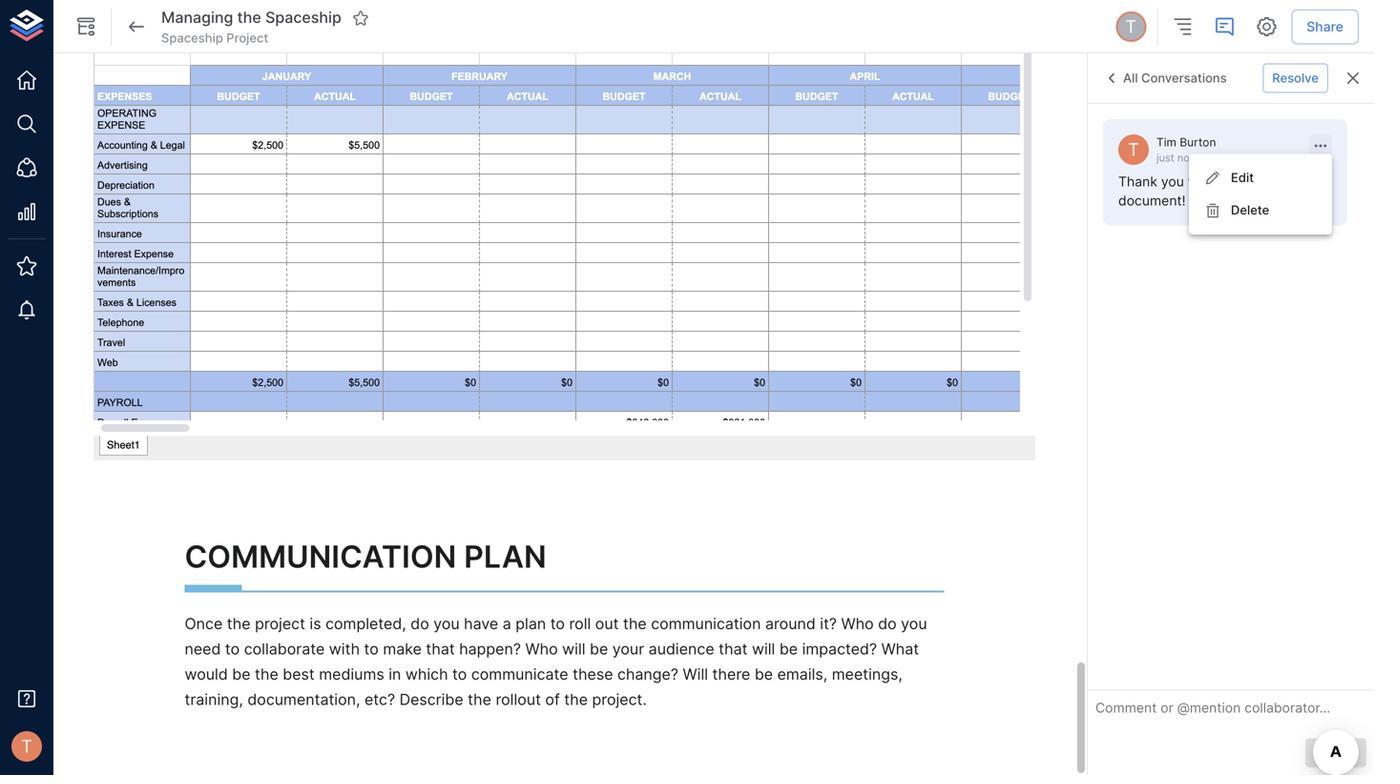 Task type: vqa. For each thing, say whether or not it's contained in the screenshot.
Upgrade button
no



Task type: locate. For each thing, give the bounding box(es) containing it.
0 vertical spatial spaceship
[[265, 8, 342, 27]]

0 vertical spatial t
[[1125, 16, 1137, 37]]

all conversations button
[[1095, 63, 1232, 94]]

what
[[881, 640, 919, 659]]

would
[[185, 665, 228, 684]]

spaceship project link
[[161, 29, 268, 47]]

with
[[329, 640, 360, 659]]

you left for
[[1161, 174, 1184, 190]]

do up what
[[878, 615, 897, 634]]

describe
[[399, 691, 463, 709]]

need
[[185, 640, 221, 659]]

1 horizontal spatial that
[[719, 640, 748, 659]]

all conversations
[[1123, 71, 1227, 86]]

you inside thank you for this great document!
[[1161, 174, 1184, 190]]

plan
[[516, 615, 546, 634]]

spaceship left the favorite icon
[[265, 8, 342, 27]]

have
[[464, 615, 498, 634]]

0 horizontal spatial will
[[562, 640, 585, 659]]

2 vertical spatial t
[[21, 737, 32, 758]]

all
[[1123, 71, 1138, 86]]

to
[[550, 615, 565, 634], [225, 640, 240, 659], [364, 640, 379, 659], [452, 665, 467, 684]]

is
[[310, 615, 321, 634]]

that
[[426, 640, 455, 659], [719, 640, 748, 659]]

plan
[[464, 539, 547, 576]]

now
[[1177, 152, 1198, 164]]

resolve
[[1272, 71, 1319, 86]]

spaceship project
[[161, 30, 268, 45]]

t
[[1125, 16, 1137, 37], [1128, 139, 1139, 160], [21, 737, 32, 758]]

will down roll
[[562, 640, 585, 659]]

spaceship
[[265, 8, 342, 27], [161, 30, 223, 45]]

favorite image
[[352, 9, 369, 27]]

that up which
[[426, 640, 455, 659]]

comments image
[[1213, 15, 1236, 38]]

will
[[562, 640, 585, 659], [752, 640, 775, 659]]

0 horizontal spatial who
[[525, 640, 558, 659]]

the
[[237, 8, 261, 27], [227, 615, 251, 634], [623, 615, 647, 634], [255, 665, 278, 684], [468, 691, 491, 709], [564, 691, 588, 709]]

to right which
[[452, 665, 467, 684]]

share
[[1307, 18, 1344, 35]]

1 vertical spatial spaceship
[[161, 30, 223, 45]]

to down completed,
[[364, 640, 379, 659]]

your
[[612, 640, 644, 659]]

who right it?
[[841, 615, 874, 634]]

1 horizontal spatial spaceship
[[265, 8, 342, 27]]

the right once
[[227, 615, 251, 634]]

etc?
[[364, 691, 395, 709]]

to left roll
[[550, 615, 565, 634]]

you up what
[[901, 615, 927, 634]]

managing the spaceship
[[161, 8, 342, 27]]

2 horizontal spatial you
[[1161, 174, 1184, 190]]

1 horizontal spatial do
[[878, 615, 897, 634]]

1 horizontal spatial who
[[841, 615, 874, 634]]

it?
[[820, 615, 837, 634]]

1 vertical spatial who
[[525, 640, 558, 659]]

the left "rollout"
[[468, 691, 491, 709]]

t for bottom t button
[[21, 737, 32, 758]]

1 horizontal spatial you
[[901, 615, 927, 634]]

around
[[765, 615, 816, 634]]

settings image
[[1255, 15, 1278, 38]]

mediums
[[319, 665, 384, 684]]

these
[[573, 665, 613, 684]]

project
[[255, 615, 305, 634]]

be
[[590, 640, 608, 659], [779, 640, 798, 659], [232, 665, 251, 684], [755, 665, 773, 684]]

who
[[841, 615, 874, 634], [525, 640, 558, 659]]

do
[[411, 615, 429, 634], [878, 615, 897, 634]]

0 horizontal spatial t button
[[6, 726, 48, 768]]

1 do from the left
[[411, 615, 429, 634]]

2 that from the left
[[719, 640, 748, 659]]

that up the there
[[719, 640, 748, 659]]

tim burton just now
[[1157, 135, 1216, 164]]

documentation,
[[247, 691, 360, 709]]

1 vertical spatial t
[[1128, 139, 1139, 160]]

resolve button
[[1263, 64, 1328, 93]]

emails,
[[777, 665, 828, 684]]

t button
[[1113, 9, 1149, 45], [6, 726, 48, 768]]

you left have
[[433, 615, 460, 634]]

delete button
[[1189, 194, 1332, 227]]

spaceship down managing
[[161, 30, 223, 45]]

be right "would" on the bottom of page
[[232, 665, 251, 684]]

audience
[[649, 640, 714, 659]]

1 horizontal spatial t button
[[1113, 9, 1149, 45]]

will down the 'around'
[[752, 640, 775, 659]]

edit button
[[1189, 162, 1332, 194]]

0 horizontal spatial that
[[426, 640, 455, 659]]

1 horizontal spatial will
[[752, 640, 775, 659]]

do up make
[[411, 615, 429, 634]]

you
[[1161, 174, 1184, 190], [433, 615, 460, 634], [901, 615, 927, 634]]

go back image
[[125, 15, 148, 38]]

0 horizontal spatial do
[[411, 615, 429, 634]]

who down plan
[[525, 640, 558, 659]]

rollout
[[496, 691, 541, 709]]

of
[[545, 691, 560, 709]]



Task type: describe. For each thing, give the bounding box(es) containing it.
table of contents image
[[1171, 15, 1194, 38]]

training,
[[185, 691, 243, 709]]

the up your
[[623, 615, 647, 634]]

be up these
[[590, 640, 608, 659]]

be right the there
[[755, 665, 773, 684]]

the down the collaborate on the left
[[255, 665, 278, 684]]

burton
[[1180, 135, 1216, 149]]

a
[[503, 615, 511, 634]]

to right need
[[225, 640, 240, 659]]

this
[[1209, 174, 1232, 190]]

conversations
[[1141, 71, 1227, 86]]

1 will from the left
[[562, 640, 585, 659]]

just
[[1157, 152, 1174, 164]]

communication
[[651, 615, 761, 634]]

make
[[383, 640, 422, 659]]

0 vertical spatial t button
[[1113, 9, 1149, 45]]

project.
[[592, 691, 647, 709]]

t for the top t button
[[1125, 16, 1137, 37]]

the up project
[[237, 8, 261, 27]]

share button
[[1291, 9, 1359, 44]]

best
[[283, 665, 315, 684]]

2 will from the left
[[752, 640, 775, 659]]

document!
[[1118, 193, 1186, 209]]

there
[[712, 665, 750, 684]]

0 horizontal spatial spaceship
[[161, 30, 223, 45]]

0 horizontal spatial you
[[433, 615, 460, 634]]

project
[[226, 30, 268, 45]]

collaborate
[[244, 640, 325, 659]]

delete
[[1231, 203, 1269, 218]]

1 vertical spatial t button
[[6, 726, 48, 768]]

2 do from the left
[[878, 615, 897, 634]]

out
[[595, 615, 619, 634]]

communicate
[[471, 665, 568, 684]]

for
[[1188, 174, 1205, 190]]

meetings,
[[832, 665, 903, 684]]

tim
[[1157, 135, 1177, 149]]

which
[[405, 665, 448, 684]]

change?
[[617, 665, 678, 684]]

be down the 'around'
[[779, 640, 798, 659]]

happen?
[[459, 640, 521, 659]]

thank you for this great document!
[[1118, 174, 1269, 209]]

the right of
[[564, 691, 588, 709]]

communication plan
[[185, 539, 547, 576]]

thank
[[1118, 174, 1157, 190]]

managing
[[161, 8, 233, 27]]

in
[[389, 665, 401, 684]]

great
[[1236, 174, 1269, 190]]

0 vertical spatial who
[[841, 615, 874, 634]]

impacted?
[[802, 640, 877, 659]]

once the project is completed, do you have a plan to roll out the communication around it? who do you need to collaborate with to make that happen? who will be your audience that will be impacted? what would be the best mediums in which to communicate these change? will there be emails, meetings, training, documentation, etc? describe the rollout of the project.
[[185, 615, 931, 709]]

Comment or @mention collaborator... text field
[[1095, 699, 1366, 724]]

completed,
[[325, 615, 406, 634]]

edit
[[1231, 170, 1254, 185]]

1 that from the left
[[426, 640, 455, 659]]

will
[[683, 665, 708, 684]]

roll
[[569, 615, 591, 634]]

show wiki image
[[74, 15, 97, 38]]

once
[[185, 615, 223, 634]]

communication
[[185, 539, 456, 576]]



